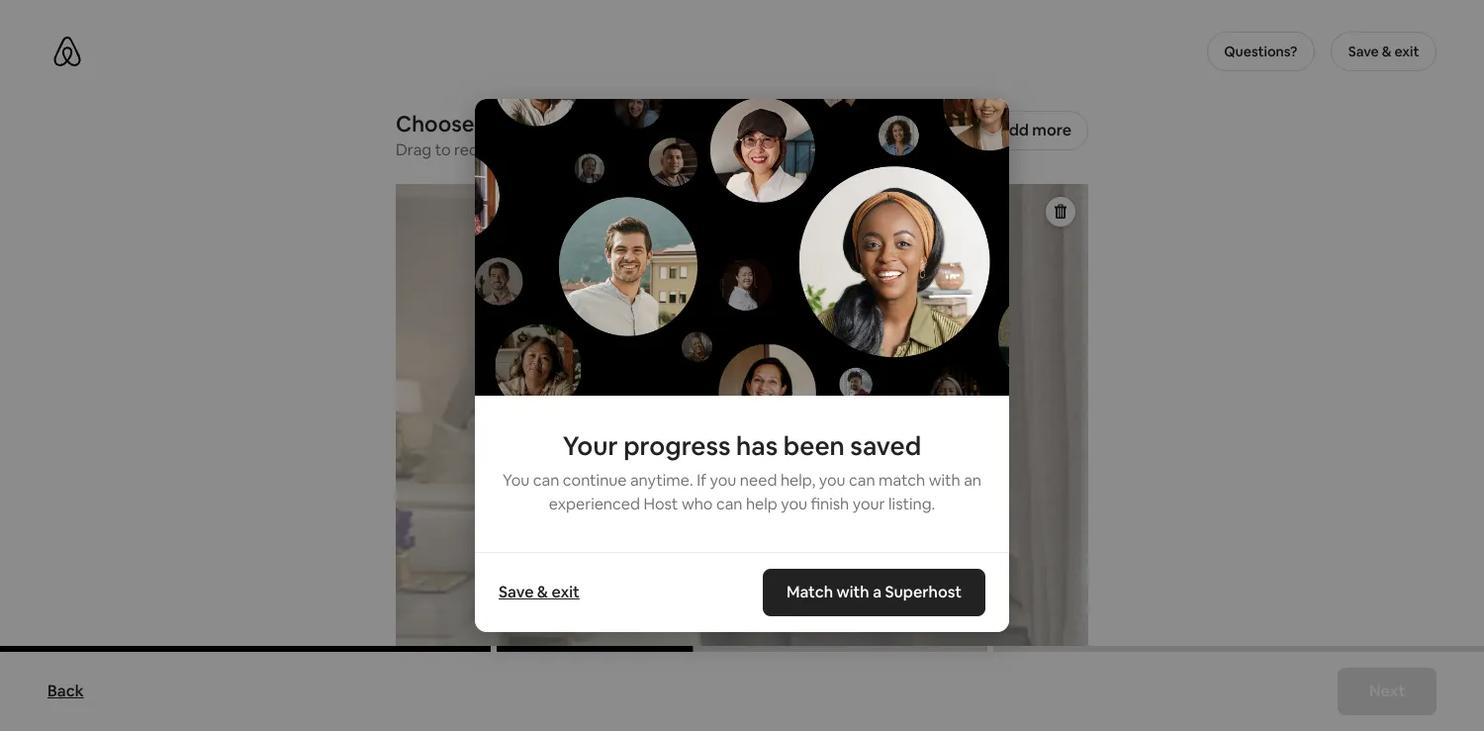 Task type: vqa. For each thing, say whether or not it's contained in the screenshot.
rightmost The Alarm
no



Task type: locate. For each thing, give the bounding box(es) containing it.
need
[[740, 470, 778, 491]]

0 horizontal spatial &
[[537, 582, 548, 603]]

1 vertical spatial save
[[499, 582, 534, 603]]

choose
[[396, 110, 475, 138]]

&
[[1383, 43, 1392, 60], [537, 582, 548, 603]]

exit
[[1395, 43, 1420, 60], [552, 582, 580, 603]]

drag
[[396, 140, 432, 160]]

0 vertical spatial with
[[929, 470, 961, 491]]

experienced
[[549, 494, 640, 515]]

you
[[710, 470, 737, 491], [819, 470, 846, 491], [781, 494, 808, 515]]

can up your on the bottom right
[[849, 470, 876, 491]]

finish
[[811, 494, 850, 515]]

unnamed (1).jpg image
[[396, 184, 1089, 646], [396, 184, 1089, 646]]

has
[[736, 430, 778, 463]]

add more button
[[957, 111, 1089, 150]]

0 vertical spatial save
[[1349, 43, 1380, 60]]

can right who
[[717, 494, 743, 515]]

with inside your progress has been saved you can continue anytime. if you need help, you can match with an experienced host who can help you finish your listing.
[[929, 470, 961, 491]]

with inside button
[[837, 582, 870, 603]]

can
[[533, 470, 560, 491], [849, 470, 876, 491], [717, 494, 743, 515]]

& inside button
[[1383, 43, 1392, 60]]

back
[[48, 681, 84, 702]]

reorder
[[454, 140, 509, 160]]

2 horizontal spatial can
[[849, 470, 876, 491]]

1 vertical spatial with
[[837, 582, 870, 603]]

photos
[[576, 110, 648, 138]]

least
[[505, 110, 554, 138]]

match
[[879, 470, 926, 491]]

save & exit button
[[1332, 32, 1437, 71]]

1 horizontal spatial with
[[929, 470, 961, 491]]

who
[[682, 494, 713, 515]]

1 horizontal spatial save
[[1349, 43, 1380, 60]]

0 horizontal spatial save & exit
[[499, 582, 580, 603]]

1 horizontal spatial save & exit
[[1349, 43, 1420, 60]]

an
[[964, 470, 982, 491]]

0 vertical spatial &
[[1383, 43, 1392, 60]]

0 horizontal spatial with
[[837, 582, 870, 603]]

your
[[563, 430, 618, 463]]

0 horizontal spatial save
[[499, 582, 534, 603]]

with
[[929, 470, 961, 491], [837, 582, 870, 603]]

can right the you
[[533, 470, 560, 491]]

you right if
[[710, 470, 737, 491]]

anytime.
[[631, 470, 694, 491]]

0 vertical spatial exit
[[1395, 43, 1420, 60]]

save
[[1349, 43, 1380, 60], [499, 582, 534, 603]]

1 horizontal spatial you
[[781, 494, 808, 515]]

0 vertical spatial save & exit
[[1349, 43, 1420, 60]]

you down help,
[[781, 494, 808, 515]]

1 horizontal spatial &
[[1383, 43, 1392, 60]]

0 horizontal spatial exit
[[552, 582, 580, 603]]

match with a superhost button
[[763, 569, 986, 617]]

save & exit inside button
[[1349, 43, 1420, 60]]

with left a
[[837, 582, 870, 603]]

1 vertical spatial &
[[537, 582, 548, 603]]

help
[[746, 494, 778, 515]]

1 horizontal spatial exit
[[1395, 43, 1420, 60]]

choose at least 5 photos drag to reorder
[[396, 110, 648, 160]]

5
[[559, 110, 571, 138]]

match with a superhost
[[787, 582, 962, 603]]

1 vertical spatial exit
[[552, 582, 580, 603]]

save & exit
[[1349, 43, 1420, 60], [499, 582, 580, 603]]

1 vertical spatial save & exit
[[499, 582, 580, 603]]

with left an
[[929, 470, 961, 491]]

you up finish
[[819, 470, 846, 491]]

add
[[998, 120, 1029, 141]]

you
[[503, 470, 530, 491]]



Task type: describe. For each thing, give the bounding box(es) containing it.
host
[[644, 494, 678, 515]]

2 horizontal spatial you
[[819, 470, 846, 491]]

1 horizontal spatial can
[[717, 494, 743, 515]]

continue
[[563, 470, 627, 491]]

next button
[[1338, 668, 1437, 716]]

to
[[435, 140, 451, 160]]

0 horizontal spatial can
[[533, 470, 560, 491]]

superhost
[[885, 582, 962, 603]]

progress
[[624, 430, 731, 463]]

add more
[[998, 120, 1072, 141]]

questions?
[[1225, 43, 1298, 60]]

back button
[[38, 672, 94, 712]]

been
[[784, 430, 845, 463]]

listing.
[[889, 494, 936, 515]]

match
[[787, 582, 834, 603]]

a
[[873, 582, 882, 603]]

more
[[1033, 120, 1072, 141]]

0 horizontal spatial you
[[710, 470, 737, 491]]

your progress has been saved you can continue anytime. if you need help, you can match with an experienced host who can help you finish your listing.
[[503, 430, 982, 515]]

questions? button
[[1207, 32, 1316, 71]]

if
[[697, 470, 707, 491]]

save & exit link
[[489, 573, 590, 613]]

save inside button
[[1349, 43, 1380, 60]]

help,
[[781, 470, 816, 491]]

next
[[1370, 681, 1406, 702]]

your
[[853, 494, 886, 515]]

saved
[[851, 430, 922, 463]]

at
[[479, 110, 500, 138]]

exit inside button
[[1395, 43, 1420, 60]]



